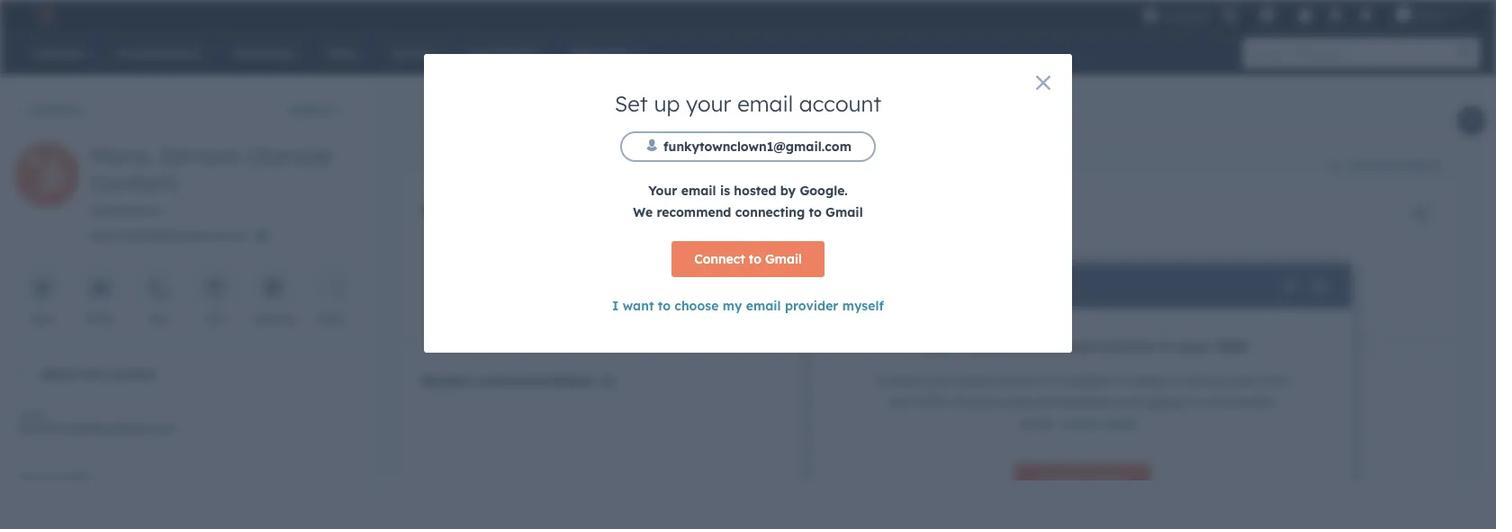 Task type: locate. For each thing, give the bounding box(es) containing it.
menu
[[1141, 0, 1475, 29]]

emailmaria@hubspot.com up "number"
[[18, 421, 175, 436]]

email
[[856, 277, 896, 295], [86, 312, 114, 326], [18, 408, 46, 421]]

begin
[[1133, 373, 1166, 389]]

recommend
[[657, 204, 732, 220]]

about
[[40, 366, 77, 382]]

connect
[[695, 251, 746, 267], [875, 373, 924, 389], [1037, 474, 1088, 490]]

0 vertical spatial connect
[[695, 251, 746, 267]]

is
[[720, 183, 730, 199]]

salesperson
[[90, 203, 162, 218]]

meeting
[[253, 312, 294, 326]]

overview navigation
[[399, 92, 616, 137]]

0 horizontal spatial email
[[18, 408, 46, 421]]

gmail down the connecting
[[766, 251, 802, 267]]

your inside dialog
[[686, 90, 732, 117]]

0 vertical spatial email
[[856, 277, 896, 295]]

set up your email account dialog
[[424, 54, 1073, 353]]

email up below.
[[1001, 395, 1034, 410]]

tabs
[[1406, 158, 1429, 172]]

last
[[1201, 261, 1229, 274]]

email down email image
[[86, 312, 114, 326]]

sending
[[1170, 373, 1216, 389]]

up
[[654, 90, 680, 117]]

gmail inside "button"
[[766, 251, 802, 267]]

connect your email account to hubspot to begin sending emails from your crm. all your email conversations will appear in the timeline below.
[[875, 373, 1290, 432]]

connect for connect your email account to hubspot to begin sending emails from your crm. all your email conversations will appear in the timeline below.
[[875, 373, 924, 389]]

1 horizontal spatial mdt
[[1309, 280, 1335, 296]]

1 vertical spatial in
[[1192, 395, 1203, 410]]

about this contact
[[40, 366, 156, 382]]

connect inside button
[[1037, 474, 1088, 490]]

connect inbox
[[1037, 474, 1128, 490]]

learn
[[1065, 416, 1101, 432]]

1 horizontal spatial gmail
[[826, 204, 863, 220]]

connect inside "button"
[[695, 251, 746, 267]]

connect up my
[[695, 251, 746, 267]]

calling icon button
[[1215, 2, 1246, 26]]

connecting
[[736, 204, 805, 220]]

your
[[686, 90, 732, 117], [1019, 338, 1052, 356], [1178, 338, 1211, 356], [928, 373, 954, 389], [889, 395, 916, 410], [971, 395, 998, 410]]

task image
[[207, 281, 224, 297]]

connect to gmail
[[695, 251, 802, 267]]

mdt right am
[[1309, 280, 1335, 296]]

connect up the crm.
[[875, 373, 924, 389]]

more
[[1105, 416, 1138, 432]]

hubspot image
[[32, 4, 54, 25]]

gmail down google.
[[826, 204, 863, 220]]

upgrade
[[1163, 8, 1211, 23]]

search image
[[1459, 47, 1472, 59]]

0 vertical spatial emailmaria@hubspot.com
[[90, 228, 247, 244]]

1 vertical spatial gmail
[[766, 251, 802, 267]]

close image
[[1037, 76, 1051, 90]]

0 vertical spatial account
[[800, 90, 882, 117]]

funky button
[[1385, 0, 1474, 29]]

notifications image
[[1358, 8, 1374, 24]]

2 vertical spatial connect
[[1037, 474, 1088, 490]]

actions
[[289, 102, 335, 118]]

actions button
[[277, 92, 359, 128]]

1 vertical spatial account
[[994, 373, 1042, 389]]

to
[[809, 204, 822, 220], [749, 251, 762, 267], [658, 298, 671, 314], [1045, 373, 1057, 389], [1117, 373, 1129, 389]]

crm.
[[919, 395, 950, 410]]

activity
[[1232, 261, 1287, 274]]

connect inbox button
[[1014, 464, 1151, 500]]

set up your email account
[[615, 90, 882, 117]]

mdt inside last activity date 10/27/2023 11:33 am mdt
[[1309, 280, 1335, 296]]

email up myself
[[856, 277, 896, 295]]

connect inside connect your email account to hubspot to begin sending emails from your crm. all your email conversations will appear in the timeline below.
[[875, 373, 924, 389]]

2 vertical spatial email
[[18, 408, 46, 421]]

hubspot link
[[22, 4, 68, 25]]

0 horizontal spatial in
[[1160, 338, 1173, 356]]

we
[[633, 204, 653, 220]]

want
[[623, 298, 654, 314]]

email up hubspot
[[1056, 338, 1096, 356]]

i want to choose my email provider myself
[[612, 298, 884, 314]]

learn more
[[1065, 416, 1138, 432]]

Search HubSpot search field
[[1244, 38, 1465, 68]]

to up i want to choose my email provider myself
[[749, 251, 762, 267]]

your
[[649, 183, 678, 199]]

connect for connect to gmail
[[695, 251, 746, 267]]

number
[[53, 471, 92, 484]]

2 mdt from the left
[[1309, 280, 1335, 296]]

calling icon image
[[1222, 7, 1238, 23]]

by
[[781, 183, 796, 199]]

2 horizontal spatial email
[[856, 277, 896, 295]]

myself
[[843, 298, 884, 314]]

account down of on the bottom of the page
[[994, 373, 1042, 389]]

1 horizontal spatial account
[[994, 373, 1042, 389]]

data
[[421, 201, 456, 219]]

emailmaria@hubspot.com down the salesperson
[[90, 228, 247, 244]]

10/27/2023
[[1185, 280, 1251, 296]]

0 horizontal spatial connect
[[695, 251, 746, 267]]

in up "begin"
[[1160, 338, 1173, 356]]

from
[[1262, 373, 1290, 389]]

activity
[[1101, 338, 1156, 356]]

0 horizontal spatial gmail
[[766, 251, 802, 267]]

gmail
[[826, 204, 863, 220], [766, 251, 802, 267]]

1 vertical spatial connect
[[875, 373, 924, 389]]

provider
[[785, 298, 839, 314]]

call
[[148, 312, 167, 326]]

email image
[[92, 281, 108, 297]]

emailmaria@hubspot.com
[[90, 228, 247, 244], [18, 421, 175, 436]]

email down caret icon
[[18, 408, 46, 421]]

1 horizontal spatial connect
[[875, 373, 924, 389]]

to down google.
[[809, 204, 822, 220]]

1 horizontal spatial in
[[1192, 395, 1203, 410]]

account up google.
[[800, 90, 882, 117]]

email emailmaria@hubspot.com
[[18, 408, 175, 436]]

phone
[[18, 471, 50, 484]]

(sample
[[248, 142, 332, 169]]

of
[[1000, 338, 1014, 356]]

email up the recommend on the left of page
[[682, 183, 717, 199]]

task
[[204, 312, 227, 326]]

overview button
[[400, 93, 510, 136]]

3:29
[[591, 280, 614, 296]]

0 horizontal spatial mdt
[[640, 280, 667, 296]]

2 horizontal spatial connect
[[1037, 474, 1088, 490]]

settings link
[[1325, 5, 1347, 24]]

notifications button
[[1351, 0, 1382, 29]]

close dialog image
[[1313, 280, 1328, 295]]

0 vertical spatial gmail
[[826, 204, 863, 220]]

your right the up
[[686, 90, 732, 117]]

pm
[[618, 280, 636, 296]]

1 vertical spatial email
[[86, 312, 114, 326]]

funkytownclown1@gmail.com
[[664, 139, 852, 154]]

in left the
[[1192, 395, 1203, 410]]

Phone number text field
[[18, 467, 355, 503]]

expand dialog image
[[1284, 280, 1299, 295]]

in
[[1160, 338, 1173, 356], [1192, 395, 1203, 410]]

account
[[800, 90, 882, 117], [994, 373, 1042, 389]]

0 horizontal spatial account
[[800, 90, 882, 117]]

to inside your email is hosted by google. we recommend connecting to gmail
[[809, 204, 822, 220]]

11:33
[[1255, 280, 1282, 296]]

will
[[1123, 395, 1142, 410]]

mdt up want
[[640, 280, 667, 296]]

connect left inbox
[[1037, 474, 1088, 490]]

your up the crm.
[[928, 373, 954, 389]]

account inside dialog
[[800, 90, 882, 117]]

mdt
[[640, 280, 667, 296], [1309, 280, 1335, 296]]



Task type: describe. For each thing, give the bounding box(es) containing it.
communications
[[475, 371, 594, 389]]

upgrade image
[[1143, 8, 1159, 24]]

call image
[[150, 281, 166, 297]]

connect to gmail button
[[672, 241, 825, 277]]

recent communications
[[421, 371, 594, 389]]

my
[[723, 298, 743, 314]]

google.
[[800, 183, 848, 199]]

menu containing funky
[[1141, 0, 1475, 29]]

highlights
[[461, 201, 533, 219]]

maria johnson (sample contact) salesperson
[[90, 142, 332, 218]]

maria
[[90, 142, 149, 169]]

your up sending
[[1178, 338, 1211, 356]]

data highlights
[[421, 201, 533, 219]]

email inside email emailmaria@hubspot.com
[[18, 408, 46, 421]]

connect for connect inbox
[[1037, 474, 1088, 490]]

johnson
[[155, 142, 242, 169]]

to right want
[[658, 298, 671, 314]]

in inside connect your email account to hubspot to begin sending emails from your crm. all your email conversations will appear in the timeline below.
[[1192, 395, 1203, 410]]

note
[[30, 312, 55, 326]]

below.
[[1020, 416, 1058, 432]]

choose
[[675, 298, 719, 314]]

meeting image
[[265, 281, 281, 297]]

customize tabs link
[[1322, 150, 1454, 179]]

account inside connect your email account to hubspot to begin sending emails from your crm. all your email conversations will appear in the timeline below.
[[994, 373, 1042, 389]]

email right my
[[746, 298, 781, 314]]

10/18/2023
[[520, 280, 587, 296]]

customize tabs
[[1346, 158, 1429, 172]]

keep track of your email activity in your crm
[[917, 338, 1248, 356]]

to up will
[[1117, 373, 1129, 389]]

emails
[[1220, 373, 1258, 389]]

learn more button
[[1058, 416, 1145, 432]]

timeline
[[1229, 395, 1276, 410]]

inbox
[[1091, 474, 1128, 490]]

last activity date 10/27/2023 11:33 am mdt
[[1185, 261, 1335, 296]]

email up all
[[958, 373, 990, 389]]

your right all
[[971, 395, 998, 410]]

1 horizontal spatial email
[[86, 312, 114, 326]]

gmail inside your email is hosted by google. we recommend connecting to gmail
[[826, 204, 863, 220]]

your email is hosted by google. we recommend connecting to gmail
[[633, 183, 863, 220]]

to inside "button"
[[749, 251, 762, 267]]

marketplaces image
[[1260, 8, 1276, 24]]

funky
[[1416, 7, 1447, 22]]

about this contact button
[[0, 349, 355, 398]]

your right of on the bottom of the page
[[1019, 338, 1052, 356]]

funky town image
[[1396, 6, 1412, 23]]

overview
[[426, 106, 485, 122]]

settings image
[[1328, 8, 1344, 24]]

email up funkytownclown1@gmail.com
[[738, 90, 794, 117]]

am
[[1286, 280, 1305, 296]]

1 vertical spatial emailmaria@hubspot.com
[[18, 421, 175, 436]]

email inside your email is hosted by google. we recommend connecting to gmail
[[682, 183, 717, 199]]

search button
[[1450, 38, 1481, 68]]

1 mdt from the left
[[640, 280, 667, 296]]

the
[[1206, 395, 1225, 410]]

minimize dialog image
[[827, 280, 841, 295]]

track
[[958, 338, 996, 356]]

recent
[[421, 371, 470, 389]]

this
[[81, 366, 104, 382]]

caret image
[[14, 372, 25, 376]]

contacts
[[28, 102, 84, 118]]

help button
[[1291, 0, 1321, 29]]

date
[[1290, 261, 1319, 274]]

conversations
[[1037, 395, 1120, 410]]

contacts link
[[14, 102, 84, 118]]

more
[[318, 312, 344, 326]]

hosted
[[734, 183, 777, 199]]

i
[[612, 298, 619, 314]]

10/18/2023 3:29 pm mdt
[[520, 280, 667, 296]]

appear
[[1146, 395, 1189, 410]]

your left the crm.
[[889, 395, 916, 410]]

0 vertical spatial in
[[1160, 338, 1173, 356]]

note image
[[34, 281, 51, 297]]

set
[[615, 90, 648, 117]]

hubspot
[[1061, 373, 1113, 389]]

customize
[[1346, 158, 1403, 172]]

help image
[[1298, 8, 1314, 24]]

more image
[[323, 281, 339, 297]]

marketplaces button
[[1249, 0, 1287, 29]]

crm
[[1215, 338, 1248, 356]]

contact
[[108, 366, 156, 382]]

to up conversations
[[1045, 373, 1057, 389]]

keep
[[917, 338, 954, 356]]

i want to choose my email provider myself button
[[612, 298, 884, 314]]



Task type: vqa. For each thing, say whether or not it's contained in the screenshot.
Meeting 'image'
yes



